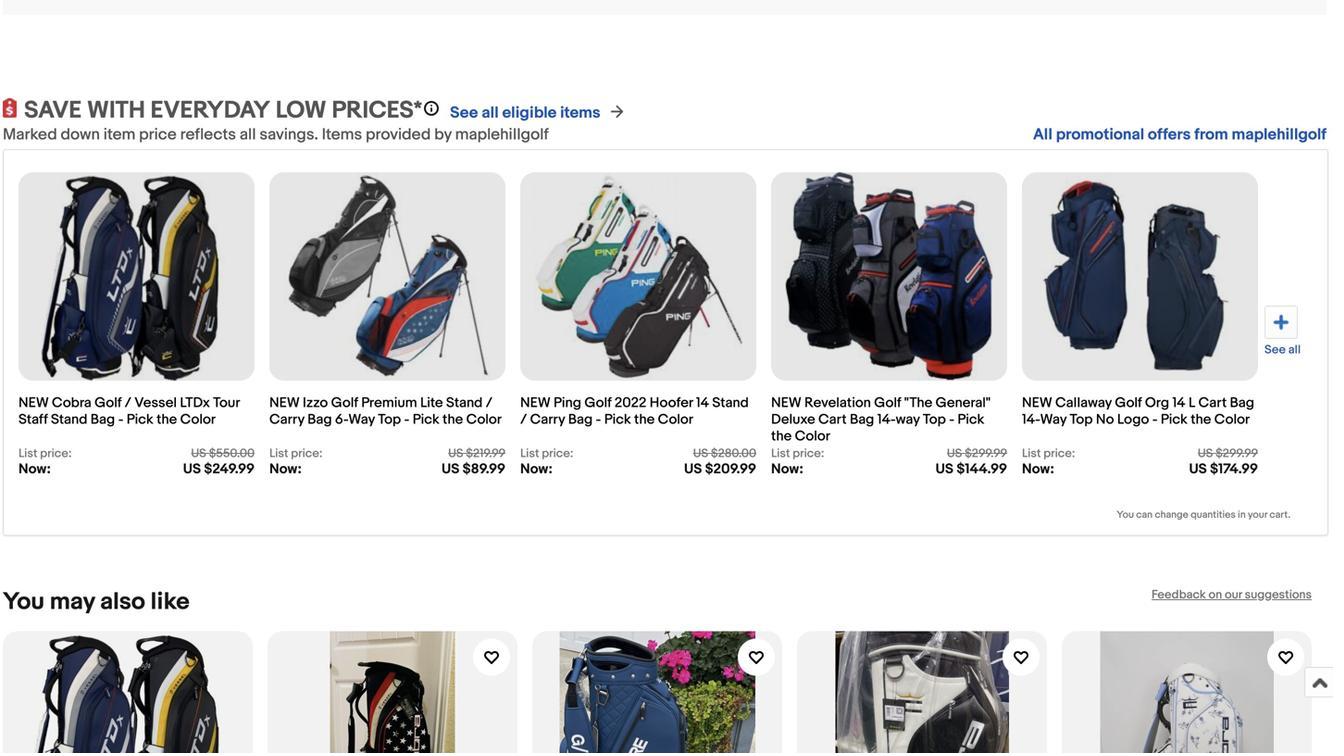 Task type: describe. For each thing, give the bounding box(es) containing it.
golf for /
[[95, 395, 122, 411]]

us $280.00
[[693, 446, 757, 461]]

$280.00
[[711, 446, 757, 461]]

list price: for new callaway golf org 14 l cart bag 14-way top no logo - pick the color
[[1023, 446, 1076, 461]]

pick inside the new callaway golf org 14 l cart bag 14-way top no logo - pick the color
[[1161, 411, 1188, 428]]

also
[[100, 588, 145, 616]]

golf for premium
[[331, 395, 358, 411]]

price: for izzo
[[291, 446, 323, 461]]

now: for new callaway golf org 14 l cart bag 14-way top no logo - pick the color
[[1023, 461, 1055, 477]]

the inside new izzo golf premium lite stand / carry bag 6-way top - pick the color
[[443, 411, 463, 428]]

14- for way
[[878, 411, 896, 428]]

$299.99 for us $144.99
[[965, 446, 1008, 461]]

bag inside new ping golf 2022 hoofer 14 stand / carry bag - pick the color
[[568, 411, 593, 428]]

us left $144.99 in the bottom right of the page
[[936, 461, 954, 477]]

list for new cobra golf / vessel ltdx tour staff stand bag - pick the color
[[19, 446, 37, 461]]

see all eligible items
[[450, 103, 601, 123]]

may
[[50, 588, 95, 616]]

$209.99
[[705, 461, 757, 477]]

new callaway golf org 14 l cart bag 14-way top no logo - pick the color link
[[1023, 385, 1259, 446]]

revelation
[[805, 395, 872, 411]]

no
[[1097, 411, 1115, 428]]

see for see all eligible items
[[450, 103, 478, 123]]

2022
[[615, 395, 647, 411]]

promotional
[[1057, 125, 1145, 144]]

offers
[[1148, 125, 1191, 144]]

color inside new izzo golf premium lite stand / carry bag 6-way top - pick the color
[[466, 411, 502, 428]]

prices*
[[332, 96, 422, 125]]

eligible
[[502, 103, 557, 123]]

save with everyday low prices*
[[24, 96, 422, 125]]

you for you can change quantities in your cart.
[[1117, 509, 1135, 521]]

new ping golf 2022 hoofer 14 stand / carry bag - pick the color link
[[521, 385, 757, 446]]

lite
[[421, 395, 443, 411]]

deluxe
[[772, 411, 816, 428]]

14 inside new ping golf 2022 hoofer 14 stand / carry bag - pick the color
[[696, 395, 710, 411]]

price
[[139, 125, 177, 144]]

in
[[1239, 509, 1246, 521]]

pick inside new ping golf 2022 hoofer 14 stand / carry bag - pick the color
[[605, 411, 631, 428]]

carry inside new izzo golf premium lite stand / carry bag 6-way top - pick the color
[[270, 411, 305, 428]]

izzo
[[303, 395, 328, 411]]

new izzo golf premium lite stand / carry bag 6-way top - pick the color
[[270, 395, 502, 428]]

list for new revelation golf "the general" deluxe cart bag 14-way top - pick the color
[[772, 446, 790, 461]]

new for new cobra golf / vessel ltdx tour staff stand bag - pick the color
[[19, 395, 49, 411]]

see for see all
[[1265, 343, 1286, 357]]

14 inside the new callaway golf org 14 l cart bag 14-way top no logo - pick the color
[[1173, 395, 1186, 411]]

new revelation golf "the general" deluxe cart bag 14-way top - pick the color
[[772, 395, 991, 445]]

price: for cobra
[[40, 446, 72, 461]]

feedback
[[1152, 588, 1207, 602]]

all
[[1034, 125, 1053, 144]]

feedback on our suggestions link
[[1152, 588, 1312, 602]]

save
[[24, 96, 82, 125]]

all promotional offers from maplehillgolf link
[[1034, 125, 1327, 144]]

top for new revelation golf "the general" deluxe cart bag 14-way top - pick the color
[[923, 411, 946, 428]]

list for new ping golf 2022 hoofer 14 stand / carry bag - pick the color
[[521, 446, 539, 461]]

us left $89.99
[[442, 461, 460, 477]]

like
[[151, 588, 190, 616]]

us left the $249.99
[[183, 461, 201, 477]]

stand inside new izzo golf premium lite stand / carry bag 6-way top - pick the color
[[446, 395, 483, 411]]

cobra
[[52, 395, 91, 411]]

you for you may also like
[[3, 588, 44, 616]]

us left $209.99
[[684, 461, 702, 477]]

us $89.99
[[442, 461, 506, 477]]

$299.99 for us $174.99
[[1216, 446, 1259, 461]]

new cobra golf / vessel ltdx tour staff stand bag - pick the color link
[[19, 385, 255, 446]]

us up you can change quantities in your cart.
[[1198, 446, 1214, 461]]

new cobra golf / vessel ltdx tour staff stand bag - pick the color
[[19, 395, 240, 428]]

/ inside new cobra golf / vessel ltdx tour staff stand bag - pick the color
[[125, 395, 131, 411]]

you may also like
[[3, 588, 190, 616]]

tour
[[213, 395, 240, 411]]

bag inside new revelation golf "the general" deluxe cart bag 14-way top - pick the color
[[850, 411, 875, 428]]

you can change quantities in your cart.
[[1117, 509, 1291, 521]]

feedback on our suggestions
[[1152, 588, 1312, 602]]

us left $219.99
[[448, 446, 464, 461]]

way
[[896, 411, 920, 428]]

savings.
[[260, 125, 318, 144]]

us left $280.00 at the right bottom of the page
[[693, 446, 709, 461]]

us left $174.99
[[1190, 461, 1208, 477]]

premium
[[361, 395, 417, 411]]

list for new callaway golf org 14 l cart bag 14-way top no logo - pick the color
[[1023, 446, 1041, 461]]

cart.
[[1270, 509, 1291, 521]]

us left $550.00
[[191, 446, 206, 461]]

l
[[1189, 395, 1196, 411]]

way inside new izzo golf premium lite stand / carry bag 6-way top - pick the color
[[349, 411, 375, 428]]

new izzo golf premium lite stand / carry bag 6-way top - pick the color link
[[270, 385, 506, 446]]

$144.99
[[957, 461, 1008, 477]]

see all link
[[1265, 306, 1301, 357]]

us $249.99
[[183, 461, 255, 477]]

ping
[[554, 395, 582, 411]]

- inside new cobra golf / vessel ltdx tour staff stand bag - pick the color
[[118, 411, 124, 428]]

us down general"
[[947, 446, 963, 461]]

us $209.99
[[684, 461, 757, 477]]

your
[[1249, 509, 1268, 521]]

"the
[[905, 395, 933, 411]]

by
[[435, 125, 452, 144]]

2 maplehillgolf from the left
[[1232, 125, 1327, 144]]

bag inside new cobra golf / vessel ltdx tour staff stand bag - pick the color
[[91, 411, 115, 428]]

golf for 2022
[[585, 395, 612, 411]]

us $299.99 for $144.99
[[947, 446, 1008, 461]]

us $174.99
[[1190, 461, 1259, 477]]



Task type: locate. For each thing, give the bounding box(es) containing it.
top for new callaway golf org 14 l cart bag 14-way top no logo - pick the color
[[1070, 411, 1093, 428]]

1 horizontal spatial maplehillgolf
[[1232, 125, 1327, 144]]

general"
[[936, 395, 991, 411]]

$299.99
[[965, 446, 1008, 461], [1216, 446, 1259, 461]]

0 horizontal spatial cart
[[819, 411, 847, 428]]

5 now: from the left
[[1023, 461, 1055, 477]]

1 horizontal spatial 14-
[[1023, 411, 1041, 428]]

all for see all
[[1289, 343, 1301, 357]]

new left ping
[[521, 395, 551, 411]]

new inside new cobra golf / vessel ltdx tour staff stand bag - pick the color
[[19, 395, 49, 411]]

all for see all eligible items
[[482, 103, 499, 123]]

5 golf from the left
[[1115, 395, 1143, 411]]

price: down callaway
[[1044, 446, 1076, 461]]

cart inside new revelation golf "the general" deluxe cart bag 14-way top - pick the color
[[819, 411, 847, 428]]

1 vertical spatial you
[[3, 588, 44, 616]]

us $299.99
[[947, 446, 1008, 461], [1198, 446, 1259, 461]]

4 golf from the left
[[875, 395, 902, 411]]

list price: down callaway
[[1023, 446, 1076, 461]]

14- inside the new callaway golf org 14 l cart bag 14-way top no logo - pick the color
[[1023, 411, 1041, 428]]

low
[[276, 96, 327, 125]]

the inside the new callaway golf org 14 l cart bag 14-way top no logo - pick the color
[[1191, 411, 1212, 428]]

bag inside the new callaway golf org 14 l cart bag 14-way top no logo - pick the color
[[1231, 395, 1255, 411]]

1 horizontal spatial $299.99
[[1216, 446, 1259, 461]]

golf right ping
[[585, 395, 612, 411]]

new for new ping golf 2022 hoofer 14 stand / carry bag - pick the color
[[521, 395, 551, 411]]

/ inside new ping golf 2022 hoofer 14 stand / carry bag - pick the color
[[521, 411, 527, 428]]

3 pick from the left
[[605, 411, 631, 428]]

reflects
[[180, 125, 236, 144]]

$89.99
[[463, 461, 506, 477]]

all
[[482, 103, 499, 123], [240, 125, 256, 144], [1289, 343, 1301, 357]]

us
[[191, 446, 206, 461], [448, 446, 464, 461], [693, 446, 709, 461], [947, 446, 963, 461], [1198, 446, 1214, 461], [183, 461, 201, 477], [442, 461, 460, 477], [684, 461, 702, 477], [936, 461, 954, 477], [1190, 461, 1208, 477]]

1 new from the left
[[19, 395, 49, 411]]

14- for way
[[1023, 411, 1041, 428]]

provided
[[366, 125, 431, 144]]

2 carry from the left
[[530, 411, 565, 428]]

golf inside new ping golf 2022 hoofer 14 stand / carry bag - pick the color
[[585, 395, 612, 411]]

way
[[349, 411, 375, 428], [1041, 411, 1067, 428]]

top
[[378, 411, 401, 428], [923, 411, 946, 428], [1070, 411, 1093, 428]]

0 horizontal spatial way
[[349, 411, 375, 428]]

2 horizontal spatial /
[[521, 411, 527, 428]]

cart for deluxe
[[819, 411, 847, 428]]

new callaway golf org 14 l cart bag 14-way top no logo - pick the color
[[1023, 395, 1255, 428]]

items
[[561, 103, 601, 123]]

carry inside new ping golf 2022 hoofer 14 stand / carry bag - pick the color
[[530, 411, 565, 428]]

1 $299.99 from the left
[[965, 446, 1008, 461]]

change
[[1155, 509, 1189, 521]]

14- left callaway
[[1023, 411, 1041, 428]]

now: for new cobra golf / vessel ltdx tour staff stand bag - pick the color
[[19, 461, 51, 477]]

stand inside new cobra golf / vessel ltdx tour staff stand bag - pick the color
[[51, 411, 87, 428]]

3 golf from the left
[[585, 395, 612, 411]]

1 horizontal spatial you
[[1117, 509, 1135, 521]]

maplehillgolf down see all eligible items
[[455, 125, 549, 144]]

top inside new izzo golf premium lite stand / carry bag 6-way top - pick the color
[[378, 411, 401, 428]]

1 horizontal spatial top
[[923, 411, 946, 428]]

3 - from the left
[[596, 411, 601, 428]]

/ left ping
[[521, 411, 527, 428]]

golf for org
[[1115, 395, 1143, 411]]

4 now: from the left
[[772, 461, 804, 477]]

0 horizontal spatial all
[[240, 125, 256, 144]]

2 horizontal spatial all
[[1289, 343, 1301, 357]]

$249.99
[[204, 461, 255, 477]]

now:
[[19, 461, 51, 477], [270, 461, 302, 477], [521, 461, 553, 477], [772, 461, 804, 477], [1023, 461, 1055, 477]]

0 vertical spatial you
[[1117, 509, 1135, 521]]

pick inside new cobra golf / vessel ltdx tour staff stand bag - pick the color
[[127, 411, 153, 428]]

- left vessel on the left
[[118, 411, 124, 428]]

now: right $144.99 in the bottom right of the page
[[1023, 461, 1055, 477]]

us $299.99 for $174.99
[[1198, 446, 1259, 461]]

quantities
[[1191, 509, 1236, 521]]

1 horizontal spatial 14
[[1173, 395, 1186, 411]]

see all
[[1265, 343, 1301, 357]]

now: down staff
[[19, 461, 51, 477]]

now: for new revelation golf "the general" deluxe cart bag 14-way top - pick the color
[[772, 461, 804, 477]]

0 horizontal spatial /
[[125, 395, 131, 411]]

stand up $280.00 at the right bottom of the page
[[713, 395, 749, 411]]

color down the revelation
[[795, 428, 831, 445]]

14- left "the at the right
[[878, 411, 896, 428]]

golf left "the at the right
[[875, 395, 902, 411]]

us $550.00
[[191, 446, 255, 461]]

cart right deluxe
[[819, 411, 847, 428]]

list down deluxe
[[772, 446, 790, 461]]

1 golf from the left
[[95, 395, 122, 411]]

you left may
[[3, 588, 44, 616]]

5 new from the left
[[1023, 395, 1053, 411]]

us $299.99 up 'in'
[[1198, 446, 1259, 461]]

price: for revelation
[[793, 446, 825, 461]]

from
[[1195, 125, 1229, 144]]

1 horizontal spatial /
[[486, 395, 493, 411]]

golf right izzo
[[331, 395, 358, 411]]

1 vertical spatial see
[[1265, 343, 1286, 357]]

marked
[[3, 125, 57, 144]]

new for new callaway golf org 14 l cart bag 14-way top no logo - pick the color
[[1023, 395, 1053, 411]]

bag left 2022
[[568, 411, 593, 428]]

3 now: from the left
[[521, 461, 553, 477]]

/ inside new izzo golf premium lite stand / carry bag 6-way top - pick the color
[[486, 395, 493, 411]]

3 top from the left
[[1070, 411, 1093, 428]]

3 list from the left
[[521, 446, 539, 461]]

us $144.99
[[936, 461, 1008, 477]]

4 list price: from the left
[[772, 446, 825, 461]]

2 list price: from the left
[[270, 446, 323, 461]]

- right "the at the right
[[950, 411, 955, 428]]

1 way from the left
[[349, 411, 375, 428]]

list right $219.99
[[521, 446, 539, 461]]

2 list from the left
[[270, 446, 288, 461]]

price: down staff
[[40, 446, 72, 461]]

now: for new izzo golf premium lite stand / carry bag 6-way top - pick the color
[[270, 461, 302, 477]]

0 vertical spatial see
[[450, 103, 478, 123]]

top left lite
[[378, 411, 401, 428]]

1 carry from the left
[[270, 411, 305, 428]]

color up $219.99
[[466, 411, 502, 428]]

list price: down staff
[[19, 446, 72, 461]]

list price: for new ping golf 2022 hoofer 14 stand / carry bag - pick the color
[[521, 446, 574, 461]]

cart right 'l'
[[1199, 395, 1227, 411]]

new left the revelation
[[772, 395, 802, 411]]

1 now: from the left
[[19, 461, 51, 477]]

14- inside new revelation golf "the general" deluxe cart bag 14-way top - pick the color
[[878, 411, 896, 428]]

stand right lite
[[446, 395, 483, 411]]

golf right no
[[1115, 395, 1143, 411]]

new left callaway
[[1023, 395, 1053, 411]]

14 left 'l'
[[1173, 395, 1186, 411]]

3 price: from the left
[[542, 446, 574, 461]]

color inside new cobra golf / vessel ltdx tour staff stand bag - pick the color
[[180, 411, 216, 428]]

3 new from the left
[[521, 395, 551, 411]]

0 horizontal spatial 14-
[[878, 411, 896, 428]]

list for new izzo golf premium lite stand / carry bag 6-way top - pick the color
[[270, 446, 288, 461]]

1 list from the left
[[19, 446, 37, 461]]

/
[[125, 395, 131, 411], [486, 395, 493, 411], [521, 411, 527, 428]]

price: down ping
[[542, 446, 574, 461]]

golf
[[95, 395, 122, 411], [331, 395, 358, 411], [585, 395, 612, 411], [875, 395, 902, 411], [1115, 395, 1143, 411]]

color right 'l'
[[1215, 411, 1251, 428]]

4 new from the left
[[772, 395, 802, 411]]

bag inside new izzo golf premium lite stand / carry bag 6-way top - pick the color
[[308, 411, 332, 428]]

$219.99
[[466, 446, 506, 461]]

$299.99 up 'in'
[[1216, 446, 1259, 461]]

cart for l
[[1199, 395, 1227, 411]]

logo
[[1118, 411, 1150, 428]]

price: for ping
[[542, 446, 574, 461]]

new revelation golf "the general" deluxe cart bag 14-way top - pick the color link
[[772, 385, 1008, 446]]

new inside the new callaway golf org 14 l cart bag 14-way top no logo - pick the color
[[1023, 395, 1053, 411]]

0 horizontal spatial 14
[[696, 395, 710, 411]]

- inside new ping golf 2022 hoofer 14 stand / carry bag - pick the color
[[596, 411, 601, 428]]

0 horizontal spatial carry
[[270, 411, 305, 428]]

hoofer
[[650, 395, 693, 411]]

1 us $299.99 from the left
[[947, 446, 1008, 461]]

top inside new revelation golf "the general" deluxe cart bag 14-way top - pick the color
[[923, 411, 946, 428]]

- right logo
[[1153, 411, 1158, 428]]

golf for "the
[[875, 395, 902, 411]]

golf inside new izzo golf premium lite stand / carry bag 6-way top - pick the color
[[331, 395, 358, 411]]

vessel
[[135, 395, 177, 411]]

new for new revelation golf "the general" deluxe cart bag 14-way top - pick the color
[[772, 395, 802, 411]]

way left no
[[1041, 411, 1067, 428]]

5 pick from the left
[[1161, 411, 1188, 428]]

0 horizontal spatial $299.99
[[965, 446, 1008, 461]]

0 horizontal spatial us $299.99
[[947, 446, 1008, 461]]

cart
[[1199, 395, 1227, 411], [819, 411, 847, 428]]

list down staff
[[19, 446, 37, 461]]

0 horizontal spatial you
[[3, 588, 44, 616]]

carry left 2022
[[530, 411, 565, 428]]

list price:
[[19, 446, 72, 461], [270, 446, 323, 461], [521, 446, 574, 461], [772, 446, 825, 461], [1023, 446, 1076, 461]]

$299.99 down general"
[[965, 446, 1008, 461]]

stand right staff
[[51, 411, 87, 428]]

now: for new ping golf 2022 hoofer 14 stand / carry bag - pick the color
[[521, 461, 553, 477]]

items
[[322, 125, 362, 144]]

callaway
[[1056, 395, 1112, 411]]

bag left vessel on the left
[[91, 411, 115, 428]]

1 horizontal spatial see
[[1265, 343, 1286, 357]]

list price: down ping
[[521, 446, 574, 461]]

/ left vessel on the left
[[125, 395, 131, 411]]

1 14 from the left
[[696, 395, 710, 411]]

6-
[[335, 411, 349, 428]]

everyday
[[151, 96, 270, 125]]

1 top from the left
[[378, 411, 401, 428]]

2 golf from the left
[[331, 395, 358, 411]]

1 vertical spatial all
[[240, 125, 256, 144]]

4 pick from the left
[[958, 411, 985, 428]]

color inside new revelation golf "the general" deluxe cart bag 14-way top - pick the color
[[795, 428, 831, 445]]

see
[[450, 103, 478, 123], [1265, 343, 1286, 357]]

- inside new revelation golf "the general" deluxe cart bag 14-way top - pick the color
[[950, 411, 955, 428]]

cart inside the new callaway golf org 14 l cart bag 14-way top no logo - pick the color
[[1199, 395, 1227, 411]]

now: down deluxe
[[772, 461, 804, 477]]

us $219.99
[[448, 446, 506, 461]]

2 horizontal spatial top
[[1070, 411, 1093, 428]]

carry left 6-
[[270, 411, 305, 428]]

3 list price: from the left
[[521, 446, 574, 461]]

color inside the new callaway golf org 14 l cart bag 14-way top no logo - pick the color
[[1215, 411, 1251, 428]]

-
[[118, 411, 124, 428], [404, 411, 410, 428], [596, 411, 601, 428], [950, 411, 955, 428], [1153, 411, 1158, 428]]

list price: down deluxe
[[772, 446, 825, 461]]

1 maplehillgolf from the left
[[455, 125, 549, 144]]

golf right cobra
[[95, 395, 122, 411]]

2 14 from the left
[[1173, 395, 1186, 411]]

$550.00
[[209, 446, 255, 461]]

new inside new revelation golf "the general" deluxe cart bag 14-way top - pick the color
[[772, 395, 802, 411]]

5 price: from the left
[[1044, 446, 1076, 461]]

1 horizontal spatial carry
[[530, 411, 565, 428]]

14 right hoofer
[[696, 395, 710, 411]]

1 price: from the left
[[40, 446, 72, 461]]

0 horizontal spatial top
[[378, 411, 401, 428]]

can
[[1137, 509, 1153, 521]]

all promotional offers from maplehillgolf
[[1034, 125, 1327, 144]]

price: down deluxe
[[793, 446, 825, 461]]

ltdx
[[180, 395, 210, 411]]

4 list from the left
[[772, 446, 790, 461]]

2 pick from the left
[[413, 411, 440, 428]]

- inside the new callaway golf org 14 l cart bag 14-way top no logo - pick the color
[[1153, 411, 1158, 428]]

see inside 'see all' link
[[1265, 343, 1286, 357]]

2 way from the left
[[1041, 411, 1067, 428]]

0 horizontal spatial see
[[450, 103, 478, 123]]

pick inside new revelation golf "the general" deluxe cart bag 14-way top - pick the color
[[958, 411, 985, 428]]

color up us $550.00 in the left bottom of the page
[[180, 411, 216, 428]]

now: right $550.00
[[270, 461, 302, 477]]

with
[[87, 96, 145, 125]]

/ up $219.99
[[486, 395, 493, 411]]

stand
[[446, 395, 483, 411], [713, 395, 749, 411], [51, 411, 87, 428]]

2 us $299.99 from the left
[[1198, 446, 1259, 461]]

list price: for new izzo golf premium lite stand / carry bag 6-way top - pick the color
[[270, 446, 323, 461]]

the
[[157, 411, 177, 428], [443, 411, 463, 428], [635, 411, 655, 428], [1191, 411, 1212, 428], [772, 428, 792, 445]]

new
[[19, 395, 49, 411], [270, 395, 300, 411], [521, 395, 551, 411], [772, 395, 802, 411], [1023, 395, 1053, 411]]

5 list price: from the left
[[1023, 446, 1076, 461]]

14-
[[878, 411, 896, 428], [1023, 411, 1041, 428]]

on
[[1209, 588, 1223, 602]]

list
[[3, 616, 1327, 753]]

1 pick from the left
[[127, 411, 153, 428]]

$174.99
[[1211, 461, 1259, 477]]

pick inside new izzo golf premium lite stand / carry bag 6-way top - pick the color
[[413, 411, 440, 428]]

price: down izzo
[[291, 446, 323, 461]]

maplehillgolf right from
[[1232, 125, 1327, 144]]

1 horizontal spatial stand
[[446, 395, 483, 411]]

5 list from the left
[[1023, 446, 1041, 461]]

price: for callaway
[[1044, 446, 1076, 461]]

2 horizontal spatial stand
[[713, 395, 749, 411]]

list price: for new cobra golf / vessel ltdx tour staff stand bag - pick the color
[[19, 446, 72, 461]]

- left lite
[[404, 411, 410, 428]]

2 vertical spatial all
[[1289, 343, 1301, 357]]

our
[[1225, 588, 1243, 602]]

2 price: from the left
[[291, 446, 323, 461]]

2 - from the left
[[404, 411, 410, 428]]

top left no
[[1070, 411, 1093, 428]]

list right $144.99 in the bottom right of the page
[[1023, 446, 1041, 461]]

maplehillgolf
[[455, 125, 549, 144], [1232, 125, 1327, 144]]

1 horizontal spatial cart
[[1199, 395, 1227, 411]]

new left cobra
[[19, 395, 49, 411]]

4 price: from the left
[[793, 446, 825, 461]]

4 - from the left
[[950, 411, 955, 428]]

top right way in the right bottom of the page
[[923, 411, 946, 428]]

new ping golf 2022 hoofer 14 stand / carry bag - pick the color
[[521, 395, 749, 428]]

1 14- from the left
[[878, 411, 896, 428]]

way inside the new callaway golf org 14 l cart bag 14-way top no logo - pick the color
[[1041, 411, 1067, 428]]

0 horizontal spatial maplehillgolf
[[455, 125, 549, 144]]

- inside new izzo golf premium lite stand / carry bag 6-way top - pick the color
[[404, 411, 410, 428]]

5 - from the left
[[1153, 411, 1158, 428]]

list price: down izzo
[[270, 446, 323, 461]]

you left can
[[1117, 509, 1135, 521]]

now: right $89.99
[[521, 461, 553, 477]]

the inside new cobra golf / vessel ltdx tour staff stand bag - pick the color
[[157, 411, 177, 428]]

0 horizontal spatial stand
[[51, 411, 87, 428]]

see all eligible items link
[[450, 103, 601, 123]]

color right 2022
[[658, 411, 694, 428]]

new left izzo
[[270, 395, 300, 411]]

1 list price: from the left
[[19, 446, 72, 461]]

- right ping
[[596, 411, 601, 428]]

top inside the new callaway golf org 14 l cart bag 14-way top no logo - pick the color
[[1070, 411, 1093, 428]]

carry
[[270, 411, 305, 428], [530, 411, 565, 428]]

bag left 6-
[[308, 411, 332, 428]]

stand inside new ping golf 2022 hoofer 14 stand / carry bag - pick the color
[[713, 395, 749, 411]]

org
[[1146, 395, 1170, 411]]

down
[[61, 125, 100, 144]]

bag left way in the right bottom of the page
[[850, 411, 875, 428]]

the inside new ping golf 2022 hoofer 14 stand / carry bag - pick the color
[[635, 411, 655, 428]]

way right izzo
[[349, 411, 375, 428]]

2 14- from the left
[[1023, 411, 1041, 428]]

new for new izzo golf premium lite stand / carry bag 6-way top - pick the color
[[270, 395, 300, 411]]

suggestions
[[1245, 588, 1312, 602]]

color
[[180, 411, 216, 428], [466, 411, 502, 428], [658, 411, 694, 428], [1215, 411, 1251, 428], [795, 428, 831, 445]]

2 $299.99 from the left
[[1216, 446, 1259, 461]]

golf inside new cobra golf / vessel ltdx tour staff stand bag - pick the color
[[95, 395, 122, 411]]

pick
[[127, 411, 153, 428], [413, 411, 440, 428], [605, 411, 631, 428], [958, 411, 985, 428], [1161, 411, 1188, 428]]

list price: for new revelation golf "the general" deluxe cart bag 14-way top - pick the color
[[772, 446, 825, 461]]

list right $550.00
[[270, 446, 288, 461]]

staff
[[19, 411, 48, 428]]

new inside new izzo golf premium lite stand / carry bag 6-way top - pick the color
[[270, 395, 300, 411]]

new inside new ping golf 2022 hoofer 14 stand / carry bag - pick the color
[[521, 395, 551, 411]]

marked down item price reflects all savings. items provided by maplehillgolf
[[3, 125, 549, 144]]

1 - from the left
[[118, 411, 124, 428]]

the inside new revelation golf "the general" deluxe cart bag 14-way top - pick the color
[[772, 428, 792, 445]]

color inside new ping golf 2022 hoofer 14 stand / carry bag - pick the color
[[658, 411, 694, 428]]

bag right 'l'
[[1231, 395, 1255, 411]]

1 horizontal spatial us $299.99
[[1198, 446, 1259, 461]]

2 now: from the left
[[270, 461, 302, 477]]

14
[[696, 395, 710, 411], [1173, 395, 1186, 411]]

price:
[[40, 446, 72, 461], [291, 446, 323, 461], [542, 446, 574, 461], [793, 446, 825, 461], [1044, 446, 1076, 461]]

2 top from the left
[[923, 411, 946, 428]]

0 vertical spatial all
[[482, 103, 499, 123]]

golf inside the new callaway golf org 14 l cart bag 14-way top no logo - pick the color
[[1115, 395, 1143, 411]]

golf inside new revelation golf "the general" deluxe cart bag 14-way top - pick the color
[[875, 395, 902, 411]]

1 horizontal spatial way
[[1041, 411, 1067, 428]]

1 horizontal spatial all
[[482, 103, 499, 123]]

us $299.99 down general"
[[947, 446, 1008, 461]]

item
[[104, 125, 136, 144]]

2 new from the left
[[270, 395, 300, 411]]



Task type: vqa. For each thing, say whether or not it's contained in the screenshot.
Shop within the The Sports Memorabilia, Fan Shop & Sports Cards
no



